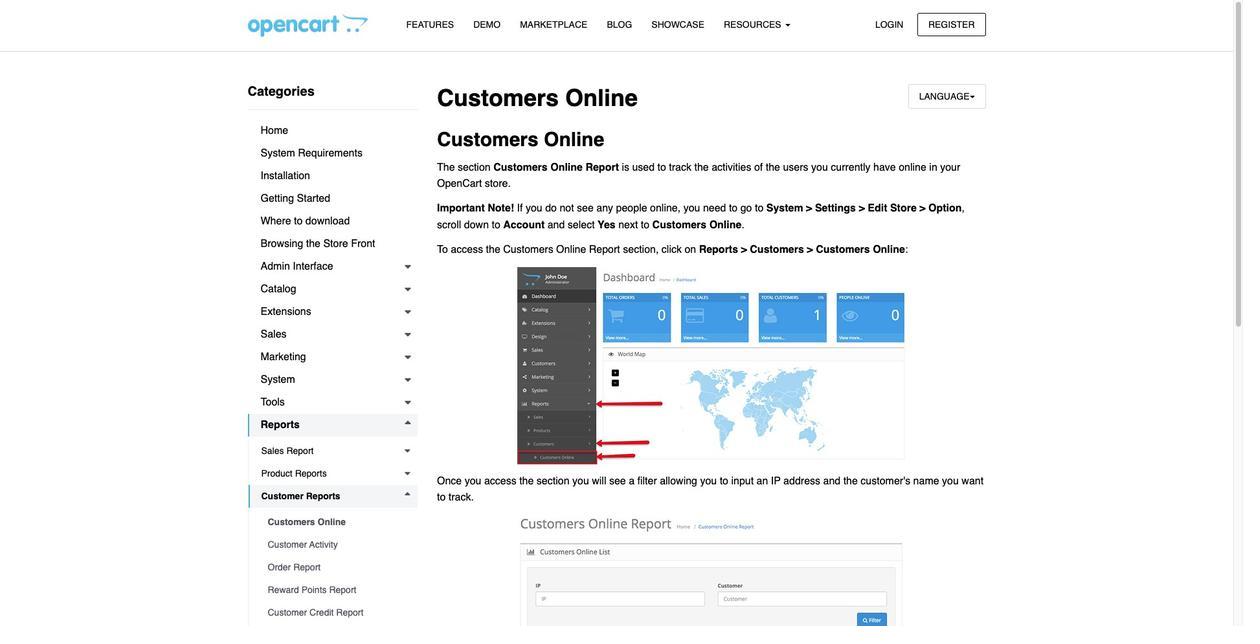 Task type: describe. For each thing, give the bounding box(es) containing it.
customer activity
[[268, 540, 338, 550]]

customer activity link
[[255, 534, 418, 557]]

is used to track the activities of the users you currently have online in your opencart store.
[[437, 162, 960, 190]]

admin interface
[[261, 261, 333, 273]]

to inside is used to track the activities of the users you currently have online in your opencart store.
[[657, 162, 666, 173]]

started
[[297, 193, 330, 205]]

1 vertical spatial store
[[323, 238, 348, 250]]

do
[[545, 203, 557, 215]]

down
[[464, 219, 489, 231]]

getting started
[[261, 193, 330, 205]]

next
[[618, 219, 638, 231]]

of
[[754, 162, 763, 173]]

access inside once you access the section you will see a filter allowing you to input an ip address and the customer's name you want to track.
[[484, 476, 516, 487]]

customer credit report
[[268, 608, 363, 618]]

account
[[503, 219, 545, 231]]

once
[[437, 476, 462, 487]]

allowing
[[660, 476, 697, 487]]

browsing the store front
[[261, 238, 375, 250]]

note!
[[488, 203, 514, 215]]

0 vertical spatial customers online
[[437, 85, 638, 111]]

opencart
[[437, 178, 482, 190]]

track.
[[449, 492, 474, 504]]

used
[[632, 162, 655, 173]]

you left need
[[683, 203, 700, 215]]

extensions link
[[248, 301, 418, 324]]

marketing
[[261, 352, 306, 363]]

extensions
[[261, 306, 311, 318]]

0 vertical spatial see
[[577, 203, 594, 215]]

demo
[[473, 19, 501, 30]]

to left input
[[720, 476, 728, 487]]

the section customers online report
[[437, 162, 619, 173]]

if
[[517, 203, 523, 215]]

section,
[[623, 244, 659, 256]]

resources link
[[714, 14, 800, 36]]

to down once
[[437, 492, 446, 504]]

marketing link
[[248, 346, 418, 369]]

customer's
[[861, 476, 910, 487]]

you inside is used to track the activities of the users you currently have online in your opencart store.
[[811, 162, 828, 173]]

system requirements link
[[248, 142, 418, 165]]

product reports link
[[248, 463, 418, 486]]

product
[[261, 469, 292, 479]]

not
[[560, 203, 574, 215]]

2 vertical spatial customers online
[[268, 517, 346, 528]]

go
[[740, 203, 752, 215]]

people
[[616, 203, 647, 215]]

your
[[940, 162, 960, 173]]

customers online report image
[[516, 515, 906, 627]]

store.
[[485, 178, 511, 190]]

customer reports link
[[248, 486, 418, 508]]

0 vertical spatial section
[[458, 162, 491, 173]]

installation
[[261, 170, 310, 182]]

option
[[928, 203, 962, 215]]

1 horizontal spatial store
[[890, 203, 917, 215]]

section inside once you access the section you will see a filter allowing you to input an ip address and the customer's name you want to track.
[[537, 476, 569, 487]]

,
[[962, 203, 965, 215]]

register link
[[917, 13, 986, 36]]

sales report link
[[248, 440, 418, 463]]

once you access the section you will see a filter allowing you to input an ip address and the customer's name you want to track.
[[437, 476, 983, 504]]

reports up customer reports
[[295, 469, 327, 479]]

showcase
[[651, 19, 704, 30]]

yes
[[598, 219, 615, 231]]

you right allowing
[[700, 476, 717, 487]]

to inside , scroll down to
[[492, 219, 500, 231]]

1 vertical spatial system
[[766, 203, 803, 215]]

categories
[[248, 84, 315, 99]]

language
[[919, 91, 969, 102]]

you left want
[[942, 476, 959, 487]]

customer for customer activity
[[268, 540, 307, 550]]

reward
[[268, 585, 299, 596]]

name
[[913, 476, 939, 487]]

report up "product reports"
[[286, 446, 314, 456]]

on
[[685, 244, 696, 256]]

users
[[783, 162, 808, 173]]

important
[[437, 203, 485, 215]]

register
[[928, 19, 975, 29]]

login link
[[864, 13, 914, 36]]

report down customer activity
[[293, 563, 321, 573]]

you left will
[[572, 476, 589, 487]]

catalog
[[261, 284, 296, 295]]

product reports
[[261, 469, 327, 479]]

showcase link
[[642, 14, 714, 36]]

browsing
[[261, 238, 303, 250]]

you up track.
[[465, 476, 481, 487]]

sales for sales report
[[261, 446, 284, 456]]

login
[[875, 19, 903, 29]]

.
[[742, 219, 744, 231]]

activities
[[712, 162, 751, 173]]

customers online link
[[255, 511, 418, 534]]

system requirements
[[261, 148, 362, 159]]

0 horizontal spatial and
[[548, 219, 565, 231]]

account and select yes next to customers online .
[[503, 219, 744, 231]]

requirements
[[298, 148, 362, 159]]



Task type: vqa. For each thing, say whether or not it's contained in the screenshot.
are
no



Task type: locate. For each thing, give the bounding box(es) containing it.
track
[[669, 162, 691, 173]]

you right if at the top left of page
[[526, 203, 542, 215]]

front
[[351, 238, 375, 250]]

order report link
[[255, 557, 418, 579]]

select
[[568, 219, 595, 231]]

getting started link
[[248, 188, 418, 210]]

1 vertical spatial access
[[484, 476, 516, 487]]

reports link
[[248, 414, 418, 437]]

resources
[[724, 19, 784, 30]]

customer for customer reports
[[261, 491, 304, 502]]

in
[[929, 162, 937, 173]]

reports
[[699, 244, 738, 256], [261, 420, 300, 431], [295, 469, 327, 479], [306, 491, 340, 502]]

0 vertical spatial access
[[451, 244, 483, 256]]

opencart dashboard image
[[516, 267, 906, 466]]

important note! if you do not see any people online, you need to go to system > settings > edit store > option
[[437, 203, 962, 215]]

reports right on
[[699, 244, 738, 256]]

order
[[268, 563, 291, 573]]

reports down tools
[[261, 420, 300, 431]]

access
[[451, 244, 483, 256], [484, 476, 516, 487]]

where to download link
[[248, 210, 418, 233]]

an
[[757, 476, 768, 487]]

report left is
[[586, 162, 619, 173]]

1 vertical spatial section
[[537, 476, 569, 487]]

installation link
[[248, 165, 418, 188]]

admin
[[261, 261, 290, 273]]

customer
[[261, 491, 304, 502], [268, 540, 307, 550], [268, 608, 307, 618]]

need
[[703, 203, 726, 215]]

blog link
[[597, 14, 642, 36]]

scroll
[[437, 219, 461, 231]]

address
[[783, 476, 820, 487]]

0 vertical spatial customer
[[261, 491, 304, 502]]

1 horizontal spatial access
[[484, 476, 516, 487]]

0 vertical spatial system
[[261, 148, 295, 159]]

1 vertical spatial customer
[[268, 540, 307, 550]]

to left go in the right top of the page
[[729, 203, 738, 215]]

sales up product on the bottom
[[261, 446, 284, 456]]

you right the users
[[811, 162, 828, 173]]

catalog link
[[248, 278, 418, 301]]

sales link
[[248, 324, 418, 346]]

section up opencart
[[458, 162, 491, 173]]

see
[[577, 203, 594, 215], [609, 476, 626, 487]]

0 horizontal spatial see
[[577, 203, 594, 215]]

system right go in the right top of the page
[[766, 203, 803, 215]]

0 vertical spatial sales
[[261, 329, 286, 341]]

customer up order report
[[268, 540, 307, 550]]

credit
[[309, 608, 334, 618]]

see up select
[[577, 203, 594, 215]]

0 horizontal spatial access
[[451, 244, 483, 256]]

reward points report
[[268, 585, 356, 596]]

currently
[[831, 162, 870, 173]]

report
[[586, 162, 619, 173], [589, 244, 620, 256], [286, 446, 314, 456], [293, 563, 321, 573], [329, 585, 356, 596], [336, 608, 363, 618]]

you
[[811, 162, 828, 173], [526, 203, 542, 215], [683, 203, 700, 215], [465, 476, 481, 487], [572, 476, 589, 487], [700, 476, 717, 487], [942, 476, 959, 487]]

features
[[406, 19, 454, 30]]

online
[[565, 85, 638, 111], [544, 128, 604, 151], [550, 162, 583, 173], [709, 219, 742, 231], [556, 244, 586, 256], [873, 244, 905, 256], [318, 517, 346, 528]]

, scroll down to
[[437, 203, 965, 231]]

system for system link
[[261, 374, 295, 386]]

admin interface link
[[248, 256, 418, 278]]

report down reward points report 'link'
[[336, 608, 363, 618]]

1 vertical spatial sales
[[261, 446, 284, 456]]

getting
[[261, 193, 294, 205]]

reports down product reports link at the left of the page
[[306, 491, 340, 502]]

sales up marketing
[[261, 329, 286, 341]]

will
[[592, 476, 606, 487]]

2 vertical spatial customer
[[268, 608, 307, 618]]

customer inside 'link'
[[261, 491, 304, 502]]

access right to
[[451, 244, 483, 256]]

is
[[622, 162, 629, 173]]

see inside once you access the section you will see a filter allowing you to input an ip address and the customer's name you want to track.
[[609, 476, 626, 487]]

customer down reward
[[268, 608, 307, 618]]

tools
[[261, 397, 285, 409]]

1 horizontal spatial see
[[609, 476, 626, 487]]

activity
[[309, 540, 338, 550]]

customer down product on the bottom
[[261, 491, 304, 502]]

to access the customers online report section, click on reports > customers > customers online :
[[437, 244, 908, 256]]

order report
[[268, 563, 321, 573]]

system link
[[248, 369, 418, 392]]

sales report
[[261, 446, 314, 456]]

and inside once you access the section you will see a filter allowing you to input an ip address and the customer's name you want to track.
[[823, 476, 840, 487]]

1 vertical spatial see
[[609, 476, 626, 487]]

2 vertical spatial system
[[261, 374, 295, 386]]

0 horizontal spatial section
[[458, 162, 491, 173]]

reports inside 'link'
[[306, 491, 340, 502]]

to right the where
[[294, 216, 303, 227]]

browsing the store front link
[[248, 233, 418, 256]]

>
[[806, 203, 812, 215], [859, 203, 865, 215], [919, 203, 926, 215], [741, 244, 747, 256], [807, 244, 813, 256]]

access right once
[[484, 476, 516, 487]]

store right edit
[[890, 203, 917, 215]]

section
[[458, 162, 491, 173], [537, 476, 569, 487]]

filter
[[637, 476, 657, 487]]

demo link
[[464, 14, 510, 36]]

to left track
[[657, 162, 666, 173]]

tools link
[[248, 392, 418, 414]]

sales for sales
[[261, 329, 286, 341]]

store down where to download link
[[323, 238, 348, 250]]

0 horizontal spatial store
[[323, 238, 348, 250]]

customer reports
[[261, 491, 340, 502]]

input
[[731, 476, 754, 487]]

0 vertical spatial and
[[548, 219, 565, 231]]

1 horizontal spatial and
[[823, 476, 840, 487]]

see left a
[[609, 476, 626, 487]]

0 vertical spatial store
[[890, 203, 917, 215]]

want
[[962, 476, 983, 487]]

any
[[596, 203, 613, 215]]

reward points report link
[[255, 579, 418, 602]]

report down order report link
[[329, 585, 356, 596]]

points
[[301, 585, 327, 596]]

and down do at the left of the page
[[548, 219, 565, 231]]

system
[[261, 148, 295, 159], [766, 203, 803, 215], [261, 374, 295, 386]]

where
[[261, 216, 291, 227]]

to
[[437, 244, 448, 256]]

1 horizontal spatial section
[[537, 476, 569, 487]]

features link
[[397, 14, 464, 36]]

system down home
[[261, 148, 295, 159]]

edit
[[868, 203, 887, 215]]

marketplace
[[520, 19, 587, 30]]

system for system requirements
[[261, 148, 295, 159]]

and right "address"
[[823, 476, 840, 487]]

download
[[305, 216, 350, 227]]

customers
[[437, 85, 559, 111], [437, 128, 538, 151], [493, 162, 548, 173], [652, 219, 706, 231], [503, 244, 553, 256], [750, 244, 804, 256], [816, 244, 870, 256], [268, 517, 315, 528]]

customers online
[[437, 85, 638, 111], [437, 128, 604, 151], [268, 517, 346, 528]]

to down note!
[[492, 219, 500, 231]]

system up tools
[[261, 374, 295, 386]]

opencart - open source shopping cart solution image
[[248, 14, 367, 37]]

report down yes
[[589, 244, 620, 256]]

to right next
[[641, 219, 649, 231]]

home
[[261, 125, 288, 137]]

1 vertical spatial customers online
[[437, 128, 604, 151]]

to inside where to download link
[[294, 216, 303, 227]]

customer for customer credit report
[[268, 608, 307, 618]]

1 vertical spatial and
[[823, 476, 840, 487]]

online
[[899, 162, 926, 173]]

section left will
[[537, 476, 569, 487]]

report inside 'link'
[[329, 585, 356, 596]]

interface
[[293, 261, 333, 273]]

to right go in the right top of the page
[[755, 203, 763, 215]]



